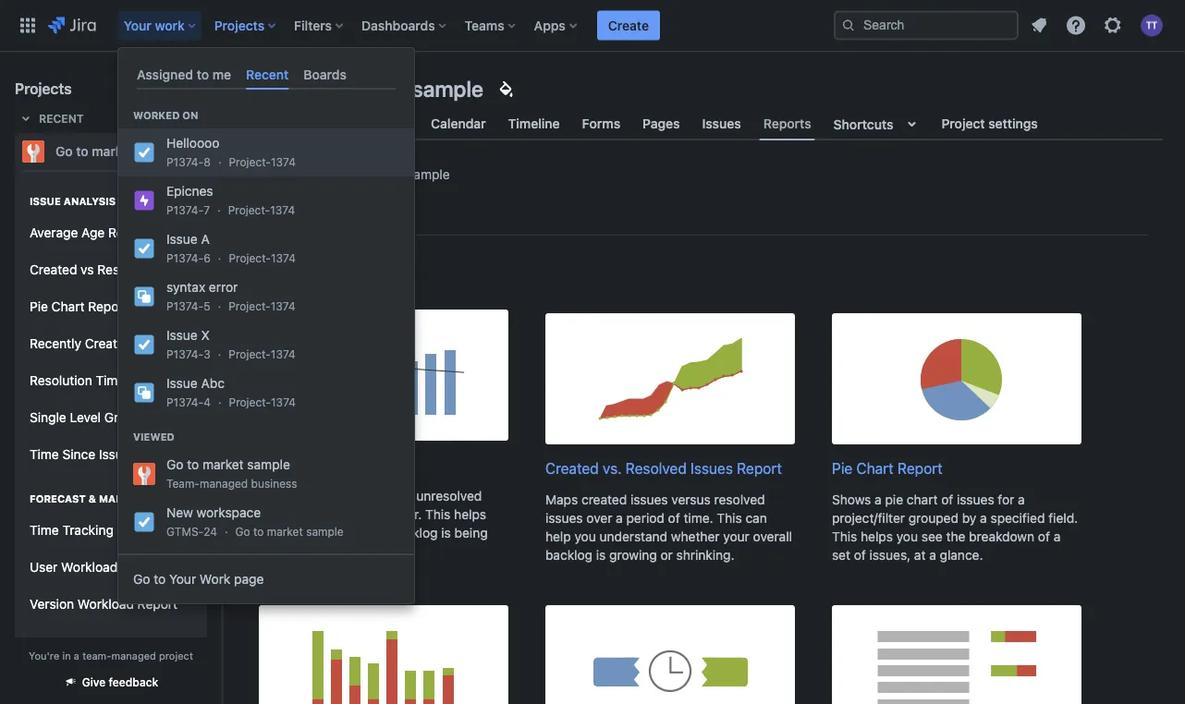 Task type: locate. For each thing, give the bounding box(es) containing it.
1 group from the top
[[22, 170, 237, 705]]

project-1374 down summary link
[[229, 156, 296, 168]]

issues up 'syntax'
[[155, 262, 193, 278]]

1 horizontal spatial your
[[723, 529, 750, 545]]

average up business
[[259, 456, 313, 474]]

1374 down all at the left top
[[271, 252, 296, 265]]

0 vertical spatial analysis
[[64, 196, 116, 208]]

of left time.
[[668, 511, 680, 526]]

new
[[166, 506, 193, 521]]

created vs resolved issues report link
[[22, 252, 237, 289]]

shows for pie
[[832, 492, 871, 508]]

to
[[197, 67, 209, 82], [314, 76, 334, 102], [76, 144, 88, 159], [347, 167, 359, 182], [187, 457, 199, 473], [253, 525, 264, 538], [307, 544, 319, 559], [154, 572, 166, 587]]

error
[[209, 280, 238, 295]]

4 group from the top
[[22, 623, 200, 705]]

the left average
[[302, 489, 321, 504]]

2 vertical spatial time
[[30, 523, 59, 538]]

3 p1374- from the top
[[166, 252, 204, 265]]

chart up 'pie'
[[857, 460, 894, 478]]

project-1374 for issue a
[[229, 252, 296, 265]]

shows inside shows the average age of unresolved issues for a project or filter. this helps you see whether your backlog is being kept up to date.
[[259, 489, 298, 504]]

this inside shows a pie chart of issues for a project/filter grouped by a specified field. this helps you see the breakdown of a set of issues, at a glance.
[[832, 529, 858, 545]]

issue analysis up vs
[[30, 196, 116, 208]]

a inside maps created issues versus resolved issues over a period of time. this can help you understand whether your overall backlog is growing or shrinking.
[[616, 511, 623, 526]]

0 horizontal spatial issue analysis
[[30, 196, 116, 208]]

project- right 3
[[229, 348, 271, 361]]

pie up recently on the top of the page
[[30, 299, 48, 315]]

2 p1374- from the top
[[166, 204, 204, 217]]

4
[[204, 396, 211, 409]]

project settings
[[942, 116, 1038, 131]]

1 horizontal spatial project
[[331, 507, 373, 522]]

work
[[155, 18, 185, 33]]

specified
[[991, 511, 1045, 526]]

tab list
[[129, 59, 403, 90], [233, 107, 1174, 141]]

1 horizontal spatial shows
[[832, 492, 871, 508]]

issues inside shows the average age of unresolved issues for a project or filter. this helps you see whether your backlog is being kept up to date.
[[259, 507, 296, 522]]

1 vertical spatial your
[[169, 572, 196, 587]]

1 vertical spatial is
[[596, 548, 606, 563]]

resolved for vs
[[97, 262, 152, 278]]

go to market sample link
[[15, 133, 200, 170], [326, 164, 450, 186]]

sample up date.
[[306, 525, 344, 538]]

0 horizontal spatial or
[[376, 507, 388, 522]]

1 vertical spatial analysis
[[314, 265, 392, 291]]

0 vertical spatial pie chart report
[[30, 299, 128, 315]]

2 group from the top
[[22, 176, 237, 479]]

report up "created vs resolved issues report" link
[[108, 225, 148, 241]]

filters button
[[289, 11, 351, 40]]

shortcuts
[[834, 116, 894, 132]]

is left growing
[[596, 548, 606, 563]]

up
[[289, 544, 304, 559]]

projects for projects popup button
[[214, 18, 265, 33]]

your inside maps created issues versus resolved issues over a period of time. this can help you understand whether your overall backlog is growing or shrinking.
[[723, 529, 750, 545]]

2 horizontal spatial created
[[546, 460, 599, 478]]

you
[[259, 526, 281, 541], [575, 529, 596, 545], [897, 529, 918, 545]]

shrinking.
[[677, 548, 735, 563]]

board
[[328, 116, 365, 131]]

project-1374
[[229, 156, 296, 168], [228, 204, 295, 217], [229, 252, 296, 265], [229, 300, 296, 313], [229, 348, 296, 361], [229, 396, 296, 409]]

teams
[[465, 18, 505, 33]]

shows up "workspace"
[[259, 489, 298, 504]]

helps inside shows a pie chart of issues for a project/filter grouped by a specified field. this helps you see the breakdown of a set of issues, at a glance.
[[861, 529, 893, 545]]

1 horizontal spatial is
[[596, 548, 606, 563]]

your inside shows the average age of unresolved issues for a project or filter. this helps you see whether your backlog is being kept up to date.
[[361, 526, 387, 541]]

0 horizontal spatial pie chart report
[[30, 299, 128, 315]]

p1374-3
[[166, 348, 211, 361]]

market down list 'link'
[[362, 167, 404, 182]]

since
[[62, 447, 95, 462]]

1 horizontal spatial helps
[[861, 529, 893, 545]]

1 horizontal spatial whether
[[671, 529, 720, 545]]

issues
[[631, 492, 668, 508], [957, 492, 995, 508], [259, 507, 296, 522], [546, 511, 583, 526]]

0 vertical spatial managed
[[200, 477, 248, 490]]

average age report up average
[[259, 456, 392, 474]]

2 vertical spatial created
[[546, 460, 599, 478]]

6 p1374- from the top
[[166, 396, 204, 409]]

is left being
[[441, 526, 451, 541]]

0 horizontal spatial average
[[30, 225, 78, 241]]

project- right 4
[[229, 396, 271, 409]]

project-1374 down error
[[229, 300, 296, 313]]

user
[[30, 560, 58, 575]]

1 horizontal spatial created
[[85, 336, 132, 352]]

p1374- down 'syntax'
[[166, 300, 204, 313]]

1 vertical spatial chart
[[857, 460, 894, 478]]

set
[[832, 548, 851, 563]]

1 horizontal spatial recent
[[246, 67, 289, 82]]

backlog down help
[[546, 548, 593, 563]]

shows up project/filter
[[832, 492, 871, 508]]

report up by
[[129, 373, 169, 388]]

pie chart report link
[[22, 289, 200, 326], [832, 313, 1082, 480]]

p1374- for syntax error
[[166, 300, 204, 313]]

p1374-7
[[166, 204, 210, 217]]

give feedback
[[82, 676, 158, 689]]

created
[[30, 262, 77, 278], [85, 336, 132, 352], [546, 460, 599, 478]]

1374
[[271, 156, 296, 168], [270, 204, 295, 217], [271, 252, 296, 265], [271, 300, 296, 313], [271, 348, 296, 361], [271, 396, 296, 409]]

see inside shows the average age of unresolved issues for a project or filter. this helps you see whether your backlog is being kept up to date.
[[284, 526, 305, 541]]

1 horizontal spatial resolved
[[626, 460, 687, 478]]

age up average
[[317, 456, 343, 474]]

age
[[81, 225, 105, 241], [317, 456, 343, 474]]

see up "up"
[[284, 526, 305, 541]]

1 horizontal spatial managed
[[200, 477, 248, 490]]

whether up date.
[[309, 526, 357, 541]]

p1374- for issue abc
[[166, 396, 204, 409]]

project-1374 for syntax error
[[229, 300, 296, 313]]

managed up feedback
[[111, 650, 156, 662]]

single
[[30, 410, 66, 425]]

analysis down reports
[[314, 265, 392, 291]]

helps
[[454, 507, 486, 522], [861, 529, 893, 545]]

average up "created vs resolved issues report" link
[[30, 225, 78, 241]]

0 horizontal spatial the
[[302, 489, 321, 504]]

issue up p1374-4
[[166, 376, 198, 391]]

issues inside tab list
[[702, 116, 741, 131]]

created up resolution time report link
[[85, 336, 132, 352]]

shows inside shows a pie chart of issues for a project/filter grouped by a specified field. this helps you see the breakdown of a set of issues, at a glance.
[[832, 492, 871, 508]]

0 horizontal spatial go to market sample link
[[15, 133, 200, 170]]

0 horizontal spatial for
[[300, 507, 317, 522]]

pages link
[[639, 107, 684, 141]]

go to market sample link down worked
[[15, 133, 200, 170]]

0 vertical spatial helps
[[454, 507, 486, 522]]

0 vertical spatial average age report
[[30, 225, 148, 241]]

forecast & management
[[30, 493, 175, 505]]

1 vertical spatial time
[[30, 447, 59, 462]]

1 horizontal spatial see
[[922, 529, 943, 545]]

resolution time report link
[[22, 363, 200, 400]]

project/filter
[[832, 511, 905, 526]]

1 vertical spatial helps
[[861, 529, 893, 545]]

created left vs
[[30, 262, 77, 278]]

a down average
[[320, 507, 327, 522]]

0 horizontal spatial your
[[124, 18, 151, 33]]

0 vertical spatial average age report link
[[22, 215, 200, 252]]

shows a pie chart of issues for a project/filter grouped by a specified field. this helps you see the breakdown of a set of issues, at a glance.
[[832, 492, 1078, 563]]

1374 right 4
[[271, 396, 296, 409]]

p1374- for helloooo
[[166, 156, 204, 168]]

issue down the collapse recent projects "image"
[[30, 196, 61, 208]]

1374 for helloooo
[[271, 156, 296, 168]]

7
[[204, 204, 210, 217]]

workload down tracking
[[61, 560, 118, 575]]

0 vertical spatial average
[[30, 225, 78, 241]]

project
[[331, 507, 373, 522], [159, 650, 193, 662]]

of right set
[[854, 548, 866, 563]]

0 horizontal spatial chart
[[51, 299, 85, 315]]

you for created
[[575, 529, 596, 545]]

4 p1374- from the top
[[166, 300, 204, 313]]

jira image
[[48, 14, 96, 37], [48, 14, 96, 37]]

field.
[[1049, 511, 1078, 526]]

1 vertical spatial workload
[[78, 597, 134, 612]]

versus
[[672, 492, 711, 508]]

of up filter.
[[401, 489, 413, 504]]

list
[[387, 116, 409, 131]]

2 horizontal spatial this
[[832, 529, 858, 545]]

resolution time report
[[30, 373, 169, 388]]

1 horizontal spatial or
[[661, 548, 673, 563]]

or inside shows the average age of unresolved issues for a project or filter. this helps you see whether your backlog is being kept up to date.
[[376, 507, 388, 522]]

0 horizontal spatial backlog
[[391, 526, 438, 541]]

a inside shows the average age of unresolved issues for a project or filter. this helps you see whether your backlog is being kept up to date.
[[320, 507, 327, 522]]

p1374- down issue abc
[[166, 396, 204, 409]]

recent
[[246, 67, 289, 82], [39, 112, 84, 125]]

0 vertical spatial pie
[[30, 299, 48, 315]]

0 horizontal spatial helps
[[454, 507, 486, 522]]

helps down project/filter
[[861, 529, 893, 545]]

for inside shows the average age of unresolved issues for a project or filter. this helps you see whether your backlog is being kept up to date.
[[300, 507, 317, 522]]

0 horizontal spatial analysis
[[64, 196, 116, 208]]

help
[[546, 529, 571, 545]]

or
[[376, 507, 388, 522], [661, 548, 673, 563]]

banner
[[0, 0, 1186, 52]]

resolved right vs.
[[626, 460, 687, 478]]

issues down single level group by report
[[99, 447, 137, 462]]

0 vertical spatial created
[[30, 262, 77, 278]]

0 vertical spatial recent
[[246, 67, 289, 82]]

1 horizontal spatial your
[[169, 572, 196, 587]]

chart up recently on the top of the page
[[51, 299, 85, 315]]

1 horizontal spatial average age report link
[[259, 310, 509, 476]]

project- right 8
[[229, 156, 271, 168]]

see down grouped
[[922, 529, 943, 545]]

1 vertical spatial projects
[[15, 80, 72, 98]]

analysis up vs
[[64, 196, 116, 208]]

1 vertical spatial tab list
[[233, 107, 1174, 141]]

0 horizontal spatial pie
[[30, 299, 48, 315]]

1 horizontal spatial pie chart report
[[832, 460, 943, 478]]

whether inside maps created issues versus resolved issues over a period of time. this can help you understand whether your overall backlog is growing or shrinking.
[[671, 529, 720, 545]]

by
[[145, 410, 160, 425]]

workspace
[[197, 506, 261, 521]]

1 vertical spatial resolved
[[626, 460, 687, 478]]

0 horizontal spatial project
[[159, 650, 193, 662]]

whether inside shows the average age of unresolved issues for a project or filter. this helps you see whether your backlog is being kept up to date.
[[309, 526, 357, 541]]

assigned to me
[[137, 67, 231, 82]]

collapse recent projects image
[[15, 107, 37, 129]]

1 horizontal spatial average
[[259, 456, 313, 474]]

me
[[212, 67, 231, 82]]

your work
[[124, 18, 185, 33]]

go to market sample team-managed business
[[166, 457, 297, 490]]

0 horizontal spatial this
[[425, 507, 451, 522]]

issues down business
[[259, 507, 296, 522]]

set background color image
[[495, 78, 517, 100]]

1 vertical spatial average age report
[[259, 456, 392, 474]]

0 horizontal spatial shows
[[259, 489, 298, 504]]

projects inside popup button
[[214, 18, 265, 33]]

1 vertical spatial backlog
[[546, 548, 593, 563]]

time left since
[[30, 447, 59, 462]]

backlog inside shows the average age of unresolved issues for a project or filter. this helps you see whether your backlog is being kept up to date.
[[391, 526, 438, 541]]

project inside shows the average age of unresolved issues for a project or filter. this helps you see whether your backlog is being kept up to date.
[[331, 507, 373, 522]]

issues inside "link"
[[99, 447, 137, 462]]

this up set
[[832, 529, 858, 545]]

0 horizontal spatial average age report link
[[22, 215, 200, 252]]

pie up project/filter
[[832, 460, 853, 478]]

1 vertical spatial or
[[661, 548, 673, 563]]

0 vertical spatial tab list
[[129, 59, 403, 90]]

0 horizontal spatial average age report
[[30, 225, 148, 241]]

pie
[[30, 299, 48, 315], [832, 460, 853, 478]]

0 horizontal spatial managed
[[111, 650, 156, 662]]

your down 'can'
[[723, 529, 750, 545]]

tab list containing assigned to me
[[129, 59, 403, 90]]

0 vertical spatial project
[[331, 507, 373, 522]]

0 vertical spatial or
[[376, 507, 388, 522]]

time since issues report link
[[22, 436, 200, 473]]

created up maps
[[546, 460, 599, 478]]

5 p1374- from the top
[[166, 348, 204, 361]]

issue abc
[[166, 376, 225, 391]]

report
[[108, 225, 148, 241], [197, 262, 237, 278], [88, 299, 128, 315], [177, 336, 217, 352], [129, 373, 169, 388], [163, 410, 204, 425], [140, 447, 180, 462], [347, 456, 392, 474], [737, 460, 782, 478], [898, 460, 943, 478], [117, 523, 157, 538], [121, 560, 161, 575], [138, 597, 178, 612]]

syntax
[[166, 280, 205, 295]]

project-1374 right 4
[[229, 396, 296, 409]]

1 vertical spatial the
[[947, 529, 966, 545]]

1 vertical spatial average
[[259, 456, 313, 474]]

is
[[441, 526, 451, 541], [596, 548, 606, 563]]

notifications image
[[1028, 14, 1051, 37]]

calendar link
[[427, 107, 490, 141]]

p1374- down issue a
[[166, 252, 204, 265]]

&
[[89, 493, 96, 505]]

0 vertical spatial backlog
[[391, 526, 438, 541]]

for up "up"
[[300, 507, 317, 522]]

average age report link
[[22, 215, 200, 252], [259, 310, 509, 476]]

project-1374 for issue abc
[[229, 396, 296, 409]]

time inside "link"
[[30, 447, 59, 462]]

the up glance.
[[947, 529, 966, 545]]

your for average age report
[[361, 526, 387, 541]]

projects for projects link
[[255, 167, 304, 182]]

p1374- down epicnes
[[166, 204, 204, 217]]

0 horizontal spatial see
[[284, 526, 305, 541]]

issue a
[[166, 232, 210, 247]]

resolved right vs
[[97, 262, 152, 278]]

backlog down filter.
[[391, 526, 438, 541]]

1 horizontal spatial pie chart report link
[[832, 313, 1082, 480]]

1374 for syntax error
[[271, 300, 296, 313]]

growing
[[610, 548, 657, 563]]

1 vertical spatial age
[[317, 456, 343, 474]]

gtms-
[[166, 525, 204, 538]]

banner containing your work
[[0, 0, 1186, 52]]

group
[[22, 170, 237, 705], [22, 176, 237, 479], [22, 473, 200, 629], [22, 623, 200, 705]]

0 vertical spatial the
[[302, 489, 321, 504]]

3 group from the top
[[22, 473, 200, 629]]

3
[[204, 348, 211, 361]]

you inside shows a pie chart of issues for a project/filter grouped by a specified field. this helps you see the breakdown of a set of issues, at a glance.
[[897, 529, 918, 545]]

project- for helloooo
[[229, 156, 271, 168]]

issue up 'p1374-3'
[[166, 328, 198, 343]]

you inside maps created issues versus resolved issues over a period of time. this can help you understand whether your overall backlog is growing or shrinking.
[[575, 529, 596, 545]]

whether for resolved
[[671, 529, 720, 545]]

worked
[[133, 110, 180, 122]]

single level group by report link
[[22, 400, 204, 436]]

0 horizontal spatial resolved
[[97, 262, 152, 278]]

go to market sample link down list 'link'
[[326, 164, 450, 186]]

recent right the collapse recent projects "image"
[[39, 112, 84, 125]]

project- for syntax error
[[229, 300, 271, 313]]

your
[[361, 526, 387, 541], [723, 529, 750, 545]]

0 vertical spatial resolved
[[97, 262, 152, 278]]

1 horizontal spatial issue analysis
[[259, 265, 392, 291]]

time for tracking
[[30, 523, 59, 538]]

page
[[234, 572, 264, 587]]

0 horizontal spatial you
[[259, 526, 281, 541]]

reports
[[764, 116, 812, 131]]

report up chart
[[898, 460, 943, 478]]

issues up versus
[[691, 460, 733, 478]]

project-1374 right 3
[[229, 348, 296, 361]]

0 vertical spatial workload
[[61, 560, 118, 575]]

average age report up vs
[[30, 225, 148, 241]]

time up the single level group by report "link"
[[96, 373, 125, 388]]

time down forecast
[[30, 523, 59, 538]]

project- up error
[[229, 252, 271, 265]]

2 horizontal spatial you
[[897, 529, 918, 545]]

issue for p1374-6
[[166, 232, 198, 247]]

search image
[[842, 18, 856, 33]]

gtms-24
[[166, 525, 217, 538]]

team-
[[166, 477, 200, 490]]

market inside go to market sample team-managed business
[[202, 457, 244, 473]]

go to market sample down list 'link'
[[326, 167, 450, 182]]

you up kept
[[259, 526, 281, 541]]

projects up the collapse recent projects "image"
[[15, 80, 72, 98]]

p1374- for issue x
[[166, 348, 204, 361]]

0 vertical spatial projects
[[214, 18, 265, 33]]

p1374-8
[[166, 156, 211, 168]]

you down over
[[575, 529, 596, 545]]

2 vertical spatial projects
[[255, 167, 304, 182]]

1 vertical spatial pie
[[832, 460, 853, 478]]

the inside shows a pie chart of issues for a project/filter grouped by a specified field. this helps you see the breakdown of a set of issues, at a glance.
[[947, 529, 966, 545]]

you up "at"
[[897, 529, 918, 545]]

1 horizontal spatial backlog
[[546, 548, 593, 563]]

1374 right 3
[[271, 348, 296, 361]]

1 horizontal spatial you
[[575, 529, 596, 545]]

recently
[[30, 336, 81, 352]]

0 horizontal spatial age
[[81, 225, 105, 241]]

1 horizontal spatial the
[[947, 529, 966, 545]]

you inside shows the average age of unresolved issues for a project or filter. this helps you see whether your backlog is being kept up to date.
[[259, 526, 281, 541]]

1 p1374- from the top
[[166, 156, 204, 168]]

0 horizontal spatial created
[[30, 262, 77, 278]]

a right over
[[616, 511, 623, 526]]

1 horizontal spatial for
[[998, 492, 1015, 508]]

issue x
[[166, 328, 210, 343]]

issue for p1374-4
[[166, 376, 198, 391]]

projects button
[[209, 11, 283, 40]]

0 horizontal spatial is
[[441, 526, 451, 541]]



Task type: describe. For each thing, give the bounding box(es) containing it.
workload for version
[[78, 597, 134, 612]]

created for created vs resolved issues report
[[30, 262, 77, 278]]

help image
[[1065, 14, 1088, 37]]

you for average
[[259, 526, 281, 541]]

report down viewed at the bottom left of the page
[[140, 447, 180, 462]]

boards
[[304, 67, 347, 82]]

resolved
[[714, 492, 765, 508]]

this inside maps created issues versus resolved issues over a period of time. this can help you understand whether your overall backlog is growing or shrinking.
[[717, 511, 742, 526]]

0 horizontal spatial recent
[[39, 112, 84, 125]]

market up the list
[[339, 76, 407, 102]]

project- for issue a
[[229, 252, 271, 265]]

go to your work page
[[133, 572, 264, 587]]

shows for average
[[259, 489, 298, 504]]

go to market sample up "up"
[[235, 525, 344, 538]]

all reports
[[259, 190, 357, 215]]

give feedback button
[[52, 668, 170, 698]]

1 vertical spatial average age report link
[[259, 310, 509, 476]]

dashboards
[[362, 18, 435, 33]]

1 vertical spatial pie chart report
[[832, 460, 943, 478]]

time tracking report link
[[22, 512, 200, 549]]

of up grouped
[[942, 492, 954, 508]]

pie
[[885, 492, 904, 508]]

managed inside go to market sample team-managed business
[[200, 477, 248, 490]]

viewed
[[133, 432, 175, 444]]

1 vertical spatial issue analysis
[[259, 265, 392, 291]]

1 horizontal spatial analysis
[[314, 265, 392, 291]]

a right by
[[980, 511, 987, 526]]

p1374- for issue a
[[166, 252, 204, 265]]

workload for user
[[61, 560, 118, 575]]

issues down p1374-5
[[136, 336, 174, 352]]

epicnes
[[166, 184, 213, 199]]

filters
[[294, 18, 332, 33]]

time since issues report
[[30, 447, 180, 462]]

assigned
[[137, 67, 193, 82]]

at
[[915, 548, 926, 563]]

the inside shows the average age of unresolved issues for a project or filter. this helps you see whether your backlog is being kept up to date.
[[302, 489, 321, 504]]

report down time tracking report link
[[121, 560, 161, 575]]

Search field
[[834, 11, 1019, 40]]

timeline
[[508, 116, 560, 131]]

1374 for issue a
[[271, 252, 296, 265]]

go to market sample up the list
[[281, 76, 484, 102]]

whether for report
[[309, 526, 357, 541]]

resolution
[[30, 373, 92, 388]]

24
[[204, 525, 217, 538]]

project-1374 for helloooo
[[229, 156, 296, 168]]

resolved for vs.
[[626, 460, 687, 478]]

vs.
[[603, 460, 622, 478]]

0 vertical spatial issue analysis
[[30, 196, 116, 208]]

summary link
[[244, 107, 310, 141]]

sample inside go to market sample team-managed business
[[247, 457, 290, 473]]

create button
[[597, 11, 660, 40]]

by
[[962, 511, 977, 526]]

x
[[201, 328, 210, 343]]

syntax error
[[166, 280, 238, 295]]

work
[[200, 572, 231, 587]]

1 horizontal spatial go to market sample link
[[326, 164, 450, 186]]

backlog inside maps created issues versus resolved issues over a period of time. this can help you understand whether your overall backlog is growing or shrinking.
[[546, 548, 593, 563]]

this inside shows the average age of unresolved issues for a project or filter. this helps you see whether your backlog is being kept up to date.
[[425, 507, 451, 522]]

primary element
[[11, 0, 834, 51]]

issues up period
[[631, 492, 668, 508]]

sample down worked
[[138, 144, 182, 159]]

to inside go to market sample team-managed business
[[187, 457, 199, 473]]

list link
[[383, 107, 413, 141]]

version workload report
[[30, 597, 178, 612]]

your for created vs. resolved issues report
[[723, 529, 750, 545]]

reports
[[288, 190, 357, 215]]

teams button
[[459, 11, 523, 40]]

0 horizontal spatial pie chart report link
[[22, 289, 200, 326]]

of down field.
[[1038, 529, 1051, 545]]

apps button
[[529, 11, 584, 40]]

1374 for issue x
[[271, 348, 296, 361]]

5
[[204, 300, 211, 313]]

1 horizontal spatial average age report
[[259, 456, 392, 474]]

group
[[104, 410, 141, 425]]

1 vertical spatial created
[[85, 336, 132, 352]]

project- right 7
[[228, 204, 270, 217]]

market down worked
[[92, 144, 135, 159]]

a up specified
[[1018, 492, 1025, 508]]

1 vertical spatial project
[[159, 650, 193, 662]]

a down field.
[[1054, 529, 1061, 545]]

report up recently created issues report link
[[88, 299, 128, 315]]

or inside maps created issues versus resolved issues over a period of time. this can help you understand whether your overall backlog is growing or shrinking.
[[661, 548, 673, 563]]

you're in a team-managed project
[[29, 650, 193, 662]]

a left 'pie'
[[875, 492, 882, 508]]

your profile and settings image
[[1141, 14, 1163, 37]]

created for created vs. resolved issues report
[[546, 460, 599, 478]]

issues link
[[699, 107, 745, 141]]

a
[[201, 232, 210, 247]]

a right in
[[74, 650, 80, 662]]

1 horizontal spatial chart
[[857, 460, 894, 478]]

filter.
[[392, 507, 422, 522]]

project-1374 down projects link
[[228, 204, 295, 217]]

to inside shows the average age of unresolved issues for a project or filter. this helps you see whether your backlog is being kept up to date.
[[307, 544, 319, 559]]

go to market sample down worked
[[55, 144, 182, 159]]

sample up calendar
[[412, 76, 484, 102]]

report up error
[[197, 262, 237, 278]]

6
[[204, 252, 211, 265]]

is inside maps created issues versus resolved issues over a period of time. this can help you understand whether your overall backlog is growing or shrinking.
[[596, 548, 606, 563]]

p1374- for epicnes
[[166, 204, 204, 217]]

report down p1374-5
[[177, 336, 217, 352]]

summary
[[248, 116, 306, 131]]

team-
[[82, 650, 111, 662]]

sample down "calendar" link
[[407, 167, 450, 182]]

p1374-5
[[166, 300, 211, 313]]

project- for issue x
[[229, 348, 271, 361]]

group containing time tracking report
[[22, 473, 200, 629]]

0 vertical spatial time
[[96, 373, 125, 388]]

time tracking report
[[30, 523, 157, 538]]

settings
[[989, 116, 1038, 131]]

report down p1374-4
[[163, 410, 204, 425]]

time for since
[[30, 447, 59, 462]]

issue right error
[[259, 265, 310, 291]]

helloooo
[[166, 136, 220, 151]]

feedback
[[109, 676, 158, 689]]

helps inside shows the average age of unresolved issues for a project or filter. this helps you see whether your backlog is being kept up to date.
[[454, 507, 486, 522]]

shows the average age of unresolved issues for a project or filter. this helps you see whether your backlog is being kept up to date.
[[259, 489, 488, 559]]

worked on
[[133, 110, 198, 122]]

of inside maps created issues versus resolved issues over a period of time. this can help you understand whether your overall backlog is growing or shrinking.
[[668, 511, 680, 526]]

apps
[[534, 18, 566, 33]]

version workload report link
[[22, 586, 200, 623]]

date.
[[323, 544, 353, 559]]

for inside shows a pie chart of issues for a project/filter grouped by a specified field. this helps you see the breakdown of a set of issues, at a glance.
[[998, 492, 1015, 508]]

created vs. resolved issues report
[[546, 460, 782, 478]]

see inside shows a pie chart of issues for a project/filter grouped by a specified field. this helps you see the breakdown of a set of issues, at a glance.
[[922, 529, 943, 545]]

all
[[259, 190, 283, 215]]

report down the management
[[117, 523, 157, 538]]

1 horizontal spatial pie
[[832, 460, 853, 478]]

age
[[375, 489, 397, 504]]

settings image
[[1102, 14, 1125, 37]]

you're
[[29, 650, 59, 662]]

report up age
[[347, 456, 392, 474]]

breakdown
[[969, 529, 1035, 545]]

kept
[[259, 544, 285, 559]]

calendar
[[431, 116, 486, 131]]

recently created issues report
[[30, 336, 217, 352]]

management
[[99, 493, 175, 505]]

1374 for issue abc
[[271, 396, 296, 409]]

timeline link
[[505, 107, 564, 141]]

create
[[608, 18, 649, 33]]

can
[[746, 511, 767, 526]]

maps created issues versus resolved issues over a period of time. this can help you understand whether your overall backlog is growing or shrinking.
[[546, 492, 793, 563]]

your inside dropdown button
[[124, 18, 151, 33]]

of inside shows the average age of unresolved issues for a project or filter. this helps you see whether your backlog is being kept up to date.
[[401, 489, 413, 504]]

tab list containing reports
[[233, 107, 1174, 141]]

report down go to your work page
[[138, 597, 178, 612]]

market up "up"
[[267, 525, 303, 538]]

a right "at"
[[930, 548, 937, 563]]

0 vertical spatial age
[[81, 225, 105, 241]]

average
[[324, 489, 372, 504]]

report up resolved
[[737, 460, 782, 478]]

1374 down projects link
[[270, 204, 295, 217]]

dashboards button
[[356, 11, 454, 40]]

go inside go to market sample team-managed business
[[166, 457, 184, 473]]

1 horizontal spatial age
[[317, 456, 343, 474]]

issue for p1374-3
[[166, 328, 198, 343]]

appswitcher icon image
[[17, 14, 39, 37]]

project-1374 for issue x
[[229, 348, 296, 361]]

abc
[[201, 376, 225, 391]]

issues inside shows a pie chart of issues for a project/filter grouped by a specified field. this helps you see the breakdown of a set of issues, at a glance.
[[957, 492, 995, 508]]

level
[[70, 410, 101, 425]]

unresolved
[[416, 489, 482, 504]]

project- for issue abc
[[229, 396, 271, 409]]

is inside shows the average age of unresolved issues for a project or filter. this helps you see whether your backlog is being kept up to date.
[[441, 526, 451, 541]]

p1374-4
[[166, 396, 211, 409]]

issues down maps
[[546, 511, 583, 526]]

recent inside tab list
[[246, 67, 289, 82]]

user workload report
[[30, 560, 161, 575]]



Task type: vqa. For each thing, say whether or not it's contained in the screenshot.
to within shows the average age of unresolved issues for a project or filter. this helps you see whether your backlog is being kept up to date.
yes



